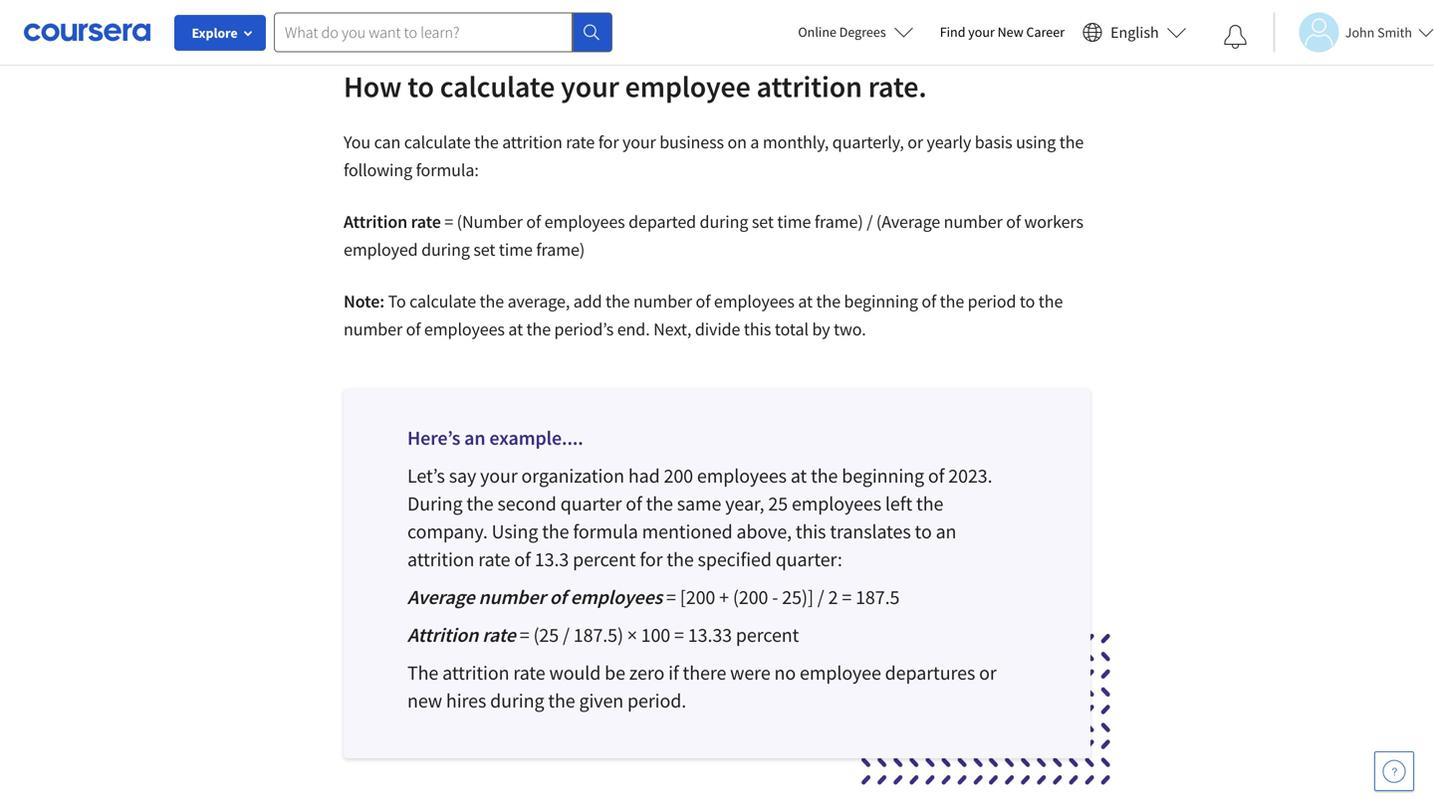 Task type: locate. For each thing, give the bounding box(es) containing it.
new
[[407, 689, 442, 713]]

employee up the business
[[625, 67, 751, 105]]

mentioned
[[642, 519, 733, 544]]

frame)
[[815, 210, 863, 233], [536, 238, 585, 261]]

1 horizontal spatial set
[[752, 210, 774, 233]]

(average
[[876, 210, 940, 233]]

1 horizontal spatial to
[[915, 519, 932, 544]]

1 horizontal spatial for
[[640, 547, 663, 572]]

2 vertical spatial /
[[563, 623, 570, 648]]

period.
[[628, 689, 686, 713]]

set
[[752, 210, 774, 233], [473, 238, 495, 261]]

during right hires
[[490, 689, 544, 713]]

at inside let's say your organization had 200 employees at the beginning of 2023. during the second quarter of the same year, 25 employees left the company. using the formula mentioned above, this translates to an attrition rate of 13.3 percent for the specified quarter:
[[791, 463, 807, 488]]

at
[[798, 290, 813, 313], [508, 318, 523, 340], [791, 463, 807, 488]]

the right period
[[1039, 290, 1063, 313]]

on
[[728, 131, 747, 153]]

an inside let's say your organization had 200 employees at the beginning of 2023. during the second quarter of the same year, 25 employees left the company. using the formula mentioned above, this translates to an attrition rate of 13.3 percent for the specified quarter:
[[936, 519, 957, 544]]

/ right (25
[[563, 623, 570, 648]]

1 vertical spatial employee
[[800, 661, 881, 686]]

the right left
[[916, 491, 944, 516]]

here's
[[407, 426, 460, 450]]

What do you want to learn? text field
[[274, 12, 573, 52]]

be
[[605, 661, 625, 686]]

same
[[677, 491, 722, 516]]

1 horizontal spatial an
[[936, 519, 957, 544]]

1 vertical spatial during
[[421, 238, 470, 261]]

1 horizontal spatial employee
[[800, 661, 881, 686]]

basis
[[975, 131, 1013, 153]]

time down 'monthly,'
[[777, 210, 811, 233]]

during inside the attrition rate would be zero if there were no employee departures or new hires during the given period.
[[490, 689, 544, 713]]

an down 2023.
[[936, 519, 957, 544]]

time down '(number'
[[499, 238, 533, 261]]

1 horizontal spatial during
[[490, 689, 544, 713]]

0 vertical spatial calculate
[[440, 67, 555, 105]]

0 horizontal spatial an
[[464, 426, 486, 450]]

1 vertical spatial calculate
[[404, 131, 471, 153]]

1 vertical spatial an
[[936, 519, 957, 544]]

organization
[[522, 463, 625, 488]]

calculate right to
[[410, 290, 476, 313]]

or right departures
[[979, 661, 997, 686]]

the down 'would'
[[548, 689, 575, 713]]

rate
[[566, 131, 595, 153], [411, 210, 441, 233], [478, 547, 511, 572], [482, 623, 516, 648], [513, 661, 546, 686]]

during right departed
[[700, 210, 748, 233]]

0 vertical spatial to
[[408, 67, 434, 105]]

1 vertical spatial set
[[473, 238, 495, 261]]

the down average,
[[526, 318, 551, 340]]

an
[[464, 426, 486, 450], [936, 519, 957, 544]]

= left [200
[[666, 585, 676, 610]]

1 vertical spatial for
[[640, 547, 663, 572]]

1 vertical spatial at
[[508, 318, 523, 340]]

add
[[573, 290, 602, 313]]

employee
[[625, 67, 751, 105], [800, 661, 881, 686]]

beginning up left
[[842, 463, 924, 488]]

1 horizontal spatial percent
[[736, 623, 799, 648]]

calculate up formula:
[[404, 131, 471, 153]]

1 horizontal spatial time
[[777, 210, 811, 233]]

= right 100
[[674, 623, 684, 648]]

2 horizontal spatial /
[[867, 210, 873, 233]]

find
[[940, 23, 966, 41]]

to right translates
[[915, 519, 932, 544]]

rate down using
[[478, 547, 511, 572]]

employed
[[344, 238, 418, 261]]

company.
[[407, 519, 488, 544]]

number up next, on the left top of the page
[[634, 290, 692, 313]]

0 horizontal spatial this
[[744, 318, 771, 340]]

attrition up employed
[[344, 210, 408, 233]]

/ left 2
[[818, 585, 824, 610]]

= inside = (number of employees departed during set time frame) / (average number of workers employed during set time frame)
[[445, 210, 453, 233]]

1 horizontal spatial /
[[818, 585, 824, 610]]

0 vertical spatial for
[[598, 131, 619, 153]]

attrition down company.
[[407, 547, 474, 572]]

this up the quarter:
[[796, 519, 826, 544]]

or
[[908, 131, 923, 153], [979, 661, 997, 686]]

two.
[[834, 318, 866, 340]]

departures
[[885, 661, 975, 686]]

0 vertical spatial beginning
[[844, 290, 918, 313]]

monthly,
[[763, 131, 829, 153]]

of left period
[[922, 290, 937, 313]]

0 vertical spatial employee
[[625, 67, 751, 105]]

-
[[772, 585, 778, 610]]

25
[[768, 491, 788, 516]]

percent down formula on the left bottom of page
[[573, 547, 636, 572]]

0 horizontal spatial for
[[598, 131, 619, 153]]

0 vertical spatial percent
[[573, 547, 636, 572]]

john smith
[[1346, 23, 1413, 41]]

at down average,
[[508, 318, 523, 340]]

calculate inside you can calculate the attrition rate for your business on a monthly, quarterly, or yearly basis using the following formula:
[[404, 131, 471, 153]]

how
[[344, 67, 402, 105]]

can
[[374, 131, 401, 153]]

explore button
[[174, 15, 266, 51]]

employees inside = (number of employees departed during set time frame) / (average number of workers employed during set time frame)
[[545, 210, 625, 233]]

attrition up hires
[[442, 661, 509, 686]]

were
[[730, 661, 771, 686]]

/ left (average
[[867, 210, 873, 233]]

quarterly,
[[833, 131, 904, 153]]

2 vertical spatial during
[[490, 689, 544, 713]]

calculate down what do you want to learn? text field on the top of the page
[[440, 67, 555, 105]]

2 vertical spatial at
[[791, 463, 807, 488]]

for
[[598, 131, 619, 153], [640, 547, 663, 572]]

let's
[[407, 463, 445, 488]]

0 horizontal spatial during
[[421, 238, 470, 261]]

2 vertical spatial calculate
[[410, 290, 476, 313]]

left
[[885, 491, 913, 516]]

to inside to calculate the average, add the number of employees at the beginning of the period to the number of employees at the period's end. next, divide this total by two.
[[1020, 290, 1035, 313]]

of right '(number'
[[526, 210, 541, 233]]

to right how
[[408, 67, 434, 105]]

attrition for attrition rate = (25 / 187.5) × 100 = 13.33 percent
[[407, 623, 478, 648]]

at up above,
[[791, 463, 807, 488]]

0 vertical spatial at
[[798, 290, 813, 313]]

year,
[[725, 491, 765, 516]]

for inside you can calculate the attrition rate for your business on a monthly, quarterly, or yearly basis using the following formula:
[[598, 131, 619, 153]]

the left period
[[940, 290, 964, 313]]

this inside to calculate the average, add the number of employees at the beginning of the period to the number of employees at the period's end. next, divide this total by two.
[[744, 318, 771, 340]]

of
[[526, 210, 541, 233], [1006, 210, 1021, 233], [696, 290, 711, 313], [922, 290, 937, 313], [406, 318, 421, 340], [928, 463, 945, 488], [626, 491, 642, 516], [514, 547, 531, 572], [550, 585, 567, 610]]

0 vertical spatial /
[[867, 210, 873, 233]]

0 horizontal spatial time
[[499, 238, 533, 261]]

beginning up 'two.' on the top right
[[844, 290, 918, 313]]

1 vertical spatial attrition
[[407, 623, 478, 648]]

0 horizontal spatial or
[[908, 131, 923, 153]]

employee right no
[[800, 661, 881, 686]]

1 horizontal spatial this
[[796, 519, 826, 544]]

end.
[[617, 318, 650, 340]]

calculate
[[440, 67, 555, 105], [404, 131, 471, 153], [410, 290, 476, 313]]

+
[[719, 585, 729, 610]]

for up average number of employees = [200 + (200 - 25)] / 2 = 187.5
[[640, 547, 663, 572]]

say
[[449, 463, 476, 488]]

rate down (25
[[513, 661, 546, 686]]

1 vertical spatial or
[[979, 661, 997, 686]]

1 vertical spatial beginning
[[842, 463, 924, 488]]

rate inside let's say your organization had 200 employees at the beginning of 2023. during the second quarter of the same year, 25 employees left the company. using the formula mentioned above, this translates to an attrition rate of 13.3 percent for the specified quarter:
[[478, 547, 511, 572]]

rate inside you can calculate the attrition rate for your business on a monthly, quarterly, or yearly basis using the following formula:
[[566, 131, 595, 153]]

or left yearly
[[908, 131, 923, 153]]

0 vertical spatial or
[[908, 131, 923, 153]]

0 vertical spatial time
[[777, 210, 811, 233]]

number
[[944, 210, 1003, 233], [634, 290, 692, 313], [344, 318, 403, 340], [479, 585, 546, 610]]

a
[[750, 131, 759, 153]]

attrition down average
[[407, 623, 478, 648]]

had
[[628, 463, 660, 488]]

during for would
[[490, 689, 544, 713]]

0 horizontal spatial frame)
[[536, 238, 585, 261]]

coursera image
[[24, 16, 150, 48]]

the down mentioned
[[667, 547, 694, 572]]

attrition inside you can calculate the attrition rate for your business on a monthly, quarterly, or yearly basis using the following formula:
[[502, 131, 563, 153]]

set down a
[[752, 210, 774, 233]]

beginning inside to calculate the average, add the number of employees at the beginning of the period to the number of employees at the period's end. next, divide this total by two.
[[844, 290, 918, 313]]

second
[[498, 491, 557, 516]]

frame) left (average
[[815, 210, 863, 233]]

1 vertical spatial frame)
[[536, 238, 585, 261]]

the
[[474, 131, 499, 153], [1060, 131, 1084, 153], [480, 290, 504, 313], [606, 290, 630, 313], [816, 290, 841, 313], [940, 290, 964, 313], [1039, 290, 1063, 313], [526, 318, 551, 340], [811, 463, 838, 488], [467, 491, 494, 516], [646, 491, 673, 516], [916, 491, 944, 516], [542, 519, 569, 544], [667, 547, 694, 572], [548, 689, 575, 713]]

2 horizontal spatial to
[[1020, 290, 1035, 313]]

departed
[[629, 210, 696, 233]]

following
[[344, 159, 412, 181]]

0 vertical spatial attrition
[[344, 210, 408, 233]]

None search field
[[274, 12, 613, 52]]

online degrees button
[[782, 10, 930, 54]]

at up total
[[798, 290, 813, 313]]

0 horizontal spatial /
[[563, 623, 570, 648]]

0 vertical spatial this
[[744, 318, 771, 340]]

business
[[660, 131, 724, 153]]

the up formula:
[[474, 131, 499, 153]]

new
[[998, 23, 1024, 41]]

0 horizontal spatial percent
[[573, 547, 636, 572]]

of down using
[[514, 547, 531, 572]]

the down the had
[[646, 491, 673, 516]]

2 vertical spatial to
[[915, 519, 932, 544]]

this left total
[[744, 318, 771, 340]]

rate.
[[868, 67, 927, 105]]

beginning
[[844, 290, 918, 313], [842, 463, 924, 488]]

of down the had
[[626, 491, 642, 516]]

attrition
[[757, 67, 862, 105], [502, 131, 563, 153], [407, 547, 474, 572], [442, 661, 509, 686]]

rate down the how to calculate your employee attrition rate.
[[566, 131, 595, 153]]

the right using
[[1060, 131, 1084, 153]]

1 horizontal spatial or
[[979, 661, 997, 686]]

1 vertical spatial percent
[[736, 623, 799, 648]]

during down '(number'
[[421, 238, 470, 261]]

this inside let's say your organization had 200 employees at the beginning of 2023. during the second quarter of the same year, 25 employees left the company. using the formula mentioned above, this translates to an attrition rate of 13.3 percent for the specified quarter:
[[796, 519, 826, 544]]

number right (average
[[944, 210, 1003, 233]]

employee inside the attrition rate would be zero if there were no employee departures or new hires during the given period.
[[800, 661, 881, 686]]

for down the how to calculate your employee attrition rate.
[[598, 131, 619, 153]]

time
[[777, 210, 811, 233], [499, 238, 533, 261]]

1 vertical spatial to
[[1020, 290, 1035, 313]]

the left average,
[[480, 290, 504, 313]]

your inside find your new career link
[[969, 23, 995, 41]]

hires
[[446, 689, 486, 713]]

2 horizontal spatial during
[[700, 210, 748, 233]]

0 vertical spatial during
[[700, 210, 748, 233]]

an up say
[[464, 426, 486, 450]]

to right period
[[1020, 290, 1035, 313]]

frame) up average,
[[536, 238, 585, 261]]

0 horizontal spatial employee
[[625, 67, 751, 105]]

note:
[[344, 290, 385, 313]]

your
[[969, 23, 995, 41], [561, 67, 619, 105], [623, 131, 656, 153], [480, 463, 518, 488]]

during for employees
[[421, 238, 470, 261]]

0 vertical spatial set
[[752, 210, 774, 233]]

career
[[1027, 23, 1065, 41]]

attrition rate = (25 / 187.5) × 100 = 13.33 percent
[[407, 623, 799, 648]]

0 horizontal spatial set
[[473, 238, 495, 261]]

attrition up '(number'
[[502, 131, 563, 153]]

1 vertical spatial this
[[796, 519, 826, 544]]

= left '(number'
[[445, 210, 453, 233]]

calculate for the
[[404, 131, 471, 153]]

set down '(number'
[[473, 238, 495, 261]]

percent down -
[[736, 623, 799, 648]]

0 horizontal spatial to
[[408, 67, 434, 105]]

1 horizontal spatial frame)
[[815, 210, 863, 233]]

to
[[408, 67, 434, 105], [1020, 290, 1035, 313], [915, 519, 932, 544]]

calculate for your
[[440, 67, 555, 105]]

or inside you can calculate the attrition rate for your business on a monthly, quarterly, or yearly basis using the following formula:
[[908, 131, 923, 153]]



Task type: describe. For each thing, give the bounding box(es) containing it.
translates
[[830, 519, 911, 544]]

your inside let's say your organization had 200 employees at the beginning of 2023. during the second quarter of the same year, 25 employees left the company. using the formula mentioned above, this translates to an attrition rate of 13.3 percent for the specified quarter:
[[480, 463, 518, 488]]

187.5)
[[574, 623, 624, 648]]

smith
[[1378, 23, 1413, 41]]

attrition down online
[[757, 67, 862, 105]]

the inside the attrition rate would be zero if there were no employee departures or new hires during the given period.
[[548, 689, 575, 713]]

no
[[775, 661, 796, 686]]

during
[[407, 491, 463, 516]]

13.33
[[688, 623, 732, 648]]

total
[[775, 318, 809, 340]]

find your new career link
[[930, 20, 1075, 45]]

average number of employees = [200 + (200 - 25)] / 2 = 187.5
[[407, 585, 900, 610]]

rate up employed
[[411, 210, 441, 233]]

degrees
[[839, 23, 886, 41]]

of down to
[[406, 318, 421, 340]]

of left workers
[[1006, 210, 1021, 233]]

1 vertical spatial /
[[818, 585, 824, 610]]

would
[[549, 661, 601, 686]]

attrition for attrition rate
[[344, 210, 408, 233]]

show notifications image
[[1224, 25, 1248, 49]]

or inside the attrition rate would be zero if there were no employee departures or new hires during the given period.
[[979, 661, 997, 686]]

how to calculate your employee attrition rate.
[[344, 67, 927, 105]]

187.5
[[856, 585, 900, 610]]

english
[[1111, 22, 1159, 42]]

of down 13.3
[[550, 585, 567, 610]]

rate left (25
[[482, 623, 516, 648]]

average,
[[508, 290, 570, 313]]

to calculate the average, add the number of employees at the beginning of the period to the number of employees at the period's end. next, divide this total by two.
[[344, 290, 1063, 340]]

25)]
[[782, 585, 814, 610]]

the up 13.3
[[542, 519, 569, 544]]

using
[[1016, 131, 1056, 153]]

(25
[[533, 623, 559, 648]]

find your new career
[[940, 23, 1065, 41]]

beginning inside let's say your organization had 200 employees at the beginning of 2023. during the second quarter of the same year, 25 employees left the company. using the formula mentioned above, this translates to an attrition rate of 13.3 percent for the specified quarter:
[[842, 463, 924, 488]]

average
[[407, 585, 475, 610]]

(200
[[733, 585, 768, 610]]

for inside let's say your organization had 200 employees at the beginning of 2023. during the second quarter of the same year, 25 employees left the company. using the formula mentioned above, this translates to an attrition rate of 13.3 percent for the specified quarter:
[[640, 547, 663, 572]]

the right add
[[606, 290, 630, 313]]

number up (25
[[479, 585, 546, 610]]

next,
[[654, 318, 692, 340]]

english button
[[1075, 0, 1195, 65]]

to inside let's say your organization had 200 employees at the beginning of 2023. during the second quarter of the same year, 25 employees left the company. using the formula mentioned above, this translates to an attrition rate of 13.3 percent for the specified quarter:
[[915, 519, 932, 544]]

the
[[407, 661, 439, 686]]

200
[[664, 463, 693, 488]]

the down say
[[467, 491, 494, 516]]

divide
[[695, 318, 741, 340]]

to
[[388, 290, 406, 313]]

online
[[798, 23, 837, 41]]

using
[[492, 519, 538, 544]]

quarter:
[[776, 547, 843, 572]]

explore
[[192, 24, 238, 42]]

percent inside let's say your organization had 200 employees at the beginning of 2023. during the second quarter of the same year, 25 employees left the company. using the formula mentioned above, this translates to an attrition rate of 13.3 percent for the specified quarter:
[[573, 547, 636, 572]]

attrition rate
[[344, 210, 441, 233]]

rate inside the attrition rate would be zero if there were no employee departures or new hires during the given period.
[[513, 661, 546, 686]]

2023.
[[949, 463, 993, 488]]

help center image
[[1383, 760, 1407, 784]]

number inside = (number of employees departed during set time frame) / (average number of workers employed during set time frame)
[[944, 210, 1003, 233]]

given
[[579, 689, 624, 713]]

above,
[[737, 519, 792, 544]]

/ inside = (number of employees departed during set time frame) / (average number of workers employed during set time frame)
[[867, 210, 873, 233]]

100
[[641, 623, 671, 648]]

quarter
[[561, 491, 622, 516]]

number down note:
[[344, 318, 403, 340]]

there
[[683, 661, 726, 686]]

period's
[[554, 318, 614, 340]]

period
[[968, 290, 1016, 313]]

13.3
[[535, 547, 569, 572]]

if
[[668, 661, 679, 686]]

0 vertical spatial frame)
[[815, 210, 863, 233]]

example....
[[489, 426, 583, 450]]

calculate inside to calculate the average, add the number of employees at the beginning of the period to the number of employees at the period's end. next, divide this total by two.
[[410, 290, 476, 313]]

john smith button
[[1274, 12, 1434, 52]]

john
[[1346, 23, 1375, 41]]

[200
[[680, 585, 715, 610]]

formula
[[573, 519, 638, 544]]

specified
[[698, 547, 772, 572]]

your inside you can calculate the attrition rate for your business on a monthly, quarterly, or yearly basis using the following formula:
[[623, 131, 656, 153]]

2
[[828, 585, 838, 610]]

(number
[[457, 210, 523, 233]]

= right 2
[[842, 585, 852, 610]]

the up by
[[816, 290, 841, 313]]

let's say your organization had 200 employees at the beginning of 2023. during the second quarter of the same year, 25 employees left the company. using the formula mentioned above, this translates to an attrition rate of 13.3 percent for the specified quarter:
[[407, 463, 993, 572]]

by
[[812, 318, 830, 340]]

of left 2023.
[[928, 463, 945, 488]]

×
[[627, 623, 637, 648]]

you
[[344, 131, 371, 153]]

formula:
[[416, 159, 479, 181]]

the attrition rate would be zero if there were no employee departures or new hires during the given period.
[[407, 661, 997, 713]]

yearly
[[927, 131, 972, 153]]

= (number of employees departed during set time frame) / (average number of workers employed during set time frame)
[[344, 210, 1084, 261]]

0 vertical spatial an
[[464, 426, 486, 450]]

attrition inside let's say your organization had 200 employees at the beginning of 2023. during the second quarter of the same year, 25 employees left the company. using the formula mentioned above, this translates to an attrition rate of 13.3 percent for the specified quarter:
[[407, 547, 474, 572]]

1 vertical spatial time
[[499, 238, 533, 261]]

attrition inside the attrition rate would be zero if there were no employee departures or new hires during the given period.
[[442, 661, 509, 686]]

here's an example....
[[407, 426, 583, 450]]

you can calculate the attrition rate for your business on a monthly, quarterly, or yearly basis using the following formula:
[[344, 131, 1084, 181]]

the up translates
[[811, 463, 838, 488]]

workers
[[1025, 210, 1084, 233]]

online degrees
[[798, 23, 886, 41]]

zero
[[629, 661, 665, 686]]

of up 'divide'
[[696, 290, 711, 313]]

= left (25
[[520, 623, 529, 648]]



Task type: vqa. For each thing, say whether or not it's contained in the screenshot.
187.5)
yes



